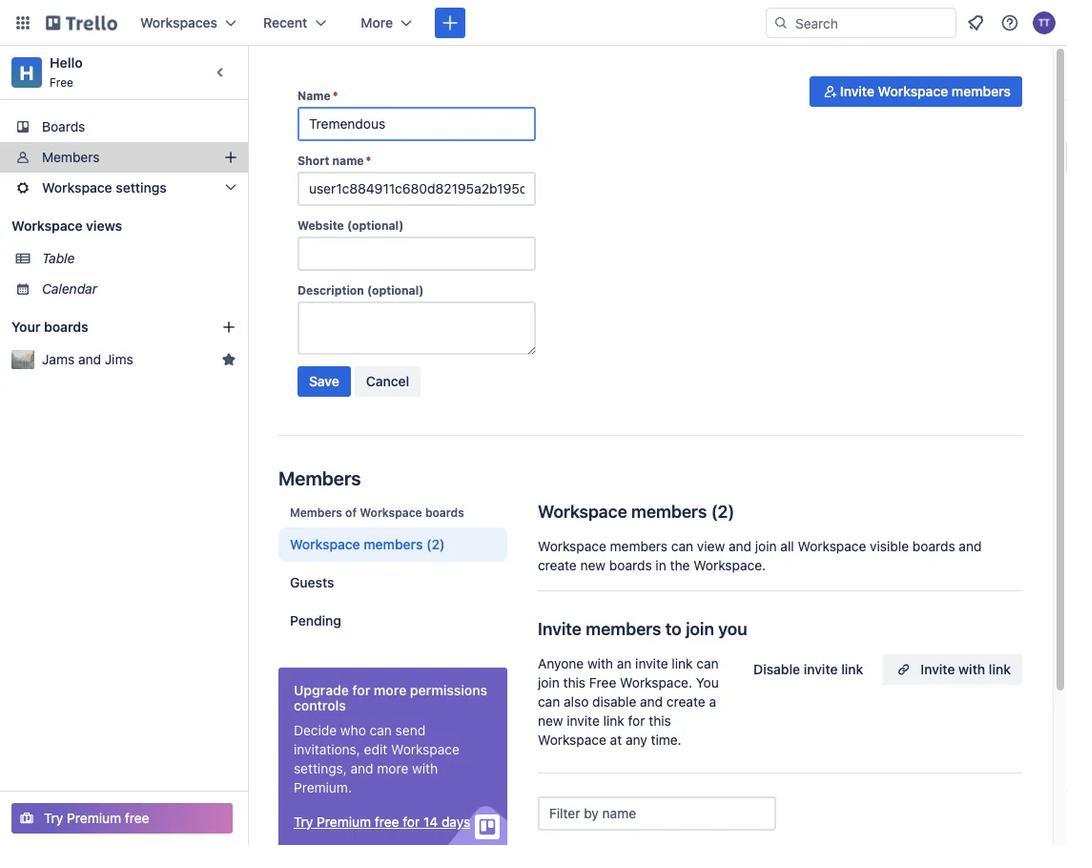 Task type: locate. For each thing, give the bounding box(es) containing it.
with for anyone
[[588, 656, 614, 672]]

and
[[78, 352, 101, 367], [729, 539, 752, 554], [959, 539, 982, 554], [640, 694, 663, 710], [351, 761, 374, 777]]

settings
[[116, 180, 167, 196]]

invite with link button
[[883, 655, 1023, 685]]

boards right visible
[[913, 539, 956, 554]]

can up "the" on the right of the page
[[672, 539, 694, 554]]

1 horizontal spatial workspace members
[[538, 501, 707, 521]]

workspace
[[878, 83, 949, 99], [42, 180, 112, 196], [11, 218, 83, 234], [538, 501, 628, 521], [360, 506, 422, 519], [290, 537, 360, 552], [538, 539, 607, 554], [798, 539, 867, 554], [538, 732, 607, 748], [391, 742, 460, 758]]

0 horizontal spatial new
[[538, 713, 563, 729]]

0 vertical spatial (optional)
[[347, 219, 404, 232]]

1 horizontal spatial premium
[[317, 814, 371, 830]]

save button
[[298, 366, 351, 397]]

link inside the invite with link button
[[989, 662, 1011, 677]]

1 horizontal spatial join
[[686, 618, 715, 639]]

new inside anyone with an invite link can join this free workspace. you can also disable and create a new invite link for this workspace at any time.
[[538, 713, 563, 729]]

terry turtle (terryturtle) image
[[1033, 11, 1056, 34]]

for right upgrade
[[352, 683, 371, 698]]

free inside 'button'
[[125, 811, 149, 826]]

for inside upgrade for more permissions controls decide who can send invitations, edit workspace settings, and more with premium.
[[352, 683, 371, 698]]

1 vertical spatial workspace.
[[620, 675, 693, 691]]

more button
[[350, 8, 424, 38]]

None text field
[[298, 107, 536, 141], [298, 237, 536, 271], [298, 302, 536, 355], [298, 107, 536, 141], [298, 237, 536, 271], [298, 302, 536, 355]]

starred icon image
[[221, 352, 237, 367]]

new left in
[[581, 558, 606, 573]]

0 horizontal spatial join
[[538, 675, 560, 691]]

workspace settings button
[[0, 173, 248, 203]]

new down anyone
[[538, 713, 563, 729]]

0 horizontal spatial premium
[[67, 811, 121, 826]]

try
[[44, 811, 63, 826], [294, 814, 313, 830]]

recent
[[263, 15, 308, 31]]

0 vertical spatial for
[[352, 683, 371, 698]]

0 vertical spatial this
[[563, 675, 586, 691]]

0 horizontal spatial workspace.
[[620, 675, 693, 691]]

free for try premium free for 14 days
[[375, 814, 399, 830]]

0 horizontal spatial this
[[563, 675, 586, 691]]

days
[[442, 814, 471, 830]]

free inside button
[[375, 814, 399, 830]]

boards left in
[[610, 558, 652, 573]]

0 vertical spatial free
[[50, 75, 73, 89]]

workspace inside upgrade for more permissions controls decide who can send invitations, edit workspace settings, and more with premium.
[[391, 742, 460, 758]]

(optional) right website
[[347, 219, 404, 232]]

more up send
[[374, 683, 407, 698]]

can up edit
[[370, 723, 392, 739]]

workspace. down "an"
[[620, 675, 693, 691]]

invite
[[840, 83, 875, 99], [538, 618, 582, 639], [921, 662, 956, 677]]

)
[[728, 501, 735, 521]]

1 vertical spatial for
[[628, 713, 645, 729]]

disable
[[593, 694, 637, 710]]

0 vertical spatial *
[[333, 89, 338, 102]]

with inside upgrade for more permissions controls decide who can send invitations, edit workspace settings, and more with premium.
[[412, 761, 438, 777]]

free up disable
[[590, 675, 617, 691]]

join down anyone
[[538, 675, 560, 691]]

workspace. inside anyone with an invite link can join this free workspace. you can also disable and create a new invite link for this workspace at any time.
[[620, 675, 693, 691]]

invite for invite members to join you
[[538, 618, 582, 639]]

invite down also on the bottom right of the page
[[567, 713, 600, 729]]

invite for invite workspace members
[[840, 83, 875, 99]]

sm image
[[821, 82, 840, 101]]

workspaces
[[140, 15, 218, 31]]

boards
[[44, 319, 88, 335], [425, 506, 465, 519], [913, 539, 956, 554], [610, 558, 652, 573]]

1 vertical spatial members
[[279, 467, 361, 489]]

hello link
[[50, 55, 83, 71]]

also
[[564, 694, 589, 710]]

2 vertical spatial join
[[538, 675, 560, 691]]

free
[[50, 75, 73, 89], [590, 675, 617, 691]]

* right 'name'
[[333, 89, 338, 102]]

can up you
[[697, 656, 719, 672]]

0 vertical spatial workspace.
[[694, 558, 766, 573]]

members up of
[[279, 467, 361, 489]]

link
[[672, 656, 693, 672], [842, 662, 864, 677], [989, 662, 1011, 677], [604, 713, 625, 729]]

free down hello link
[[50, 75, 73, 89]]

hello
[[50, 55, 83, 71]]

2 vertical spatial for
[[403, 814, 420, 830]]

1 vertical spatial workspace members
[[290, 537, 423, 552]]

with inside anyone with an invite link can join this free workspace. you can also disable and create a new invite link for this workspace at any time.
[[588, 656, 614, 672]]

members down the 0 notifications "icon"
[[952, 83, 1011, 99]]

0 horizontal spatial free
[[125, 811, 149, 826]]

and right disable
[[640, 694, 663, 710]]

workspace inside button
[[878, 83, 949, 99]]

to
[[666, 618, 682, 639]]

controls
[[294, 698, 346, 714]]

1 horizontal spatial try
[[294, 814, 313, 830]]

1 vertical spatial invite
[[538, 618, 582, 639]]

*
[[333, 89, 338, 102], [366, 154, 372, 167]]

try premium free for 14 days
[[294, 814, 471, 830]]

( 2 )
[[711, 501, 735, 521]]

invite right disable
[[804, 662, 838, 677]]

2 vertical spatial members
[[290, 506, 342, 519]]

0 vertical spatial new
[[581, 558, 606, 573]]

with for invite
[[959, 662, 986, 677]]

you
[[696, 675, 719, 691]]

0 vertical spatial workspace members
[[538, 501, 707, 521]]

1 horizontal spatial invite
[[840, 83, 875, 99]]

1 horizontal spatial create
[[667, 694, 706, 710]]

back to home image
[[46, 8, 117, 38]]

invite with link
[[921, 662, 1011, 677]]

invite right "an"
[[636, 656, 669, 672]]

2 vertical spatial invite
[[921, 662, 956, 677]]

pending link
[[279, 604, 508, 638]]

0 horizontal spatial free
[[50, 75, 73, 89]]

premium inside try premium free for 14 days button
[[317, 814, 371, 830]]

boards up (2)
[[425, 506, 465, 519]]

join inside workspace members can view and join all workspace visible boards and create new boards in the workspace.
[[756, 539, 777, 554]]

join right to at the bottom right
[[686, 618, 715, 639]]

workspace members down of
[[290, 537, 423, 552]]

workspace members
[[538, 501, 707, 521], [290, 537, 423, 552]]

0 vertical spatial create
[[538, 558, 577, 573]]

workspace. down view
[[694, 558, 766, 573]]

free
[[125, 811, 149, 826], [375, 814, 399, 830]]

members
[[952, 83, 1011, 99], [632, 501, 707, 521], [364, 537, 423, 552], [610, 539, 668, 554], [586, 618, 662, 639]]

0 vertical spatial members
[[42, 149, 100, 165]]

guests link
[[279, 566, 508, 600]]

new inside workspace members can view and join all workspace visible boards and create new boards in the workspace.
[[581, 558, 606, 573]]

this up also on the bottom right of the page
[[563, 675, 586, 691]]

and down edit
[[351, 761, 374, 777]]

all
[[781, 539, 795, 554]]

this
[[563, 675, 586, 691], [649, 713, 672, 729]]

for
[[352, 683, 371, 698], [628, 713, 645, 729], [403, 814, 420, 830]]

pending
[[290, 613, 342, 629]]

try inside 'button'
[[44, 811, 63, 826]]

1 vertical spatial new
[[538, 713, 563, 729]]

save
[[309, 374, 339, 389]]

the
[[670, 558, 690, 573]]

name *
[[298, 89, 338, 102]]

jams and jims link
[[42, 350, 214, 369]]

2 horizontal spatial invite
[[804, 662, 838, 677]]

2 horizontal spatial join
[[756, 539, 777, 554]]

1 horizontal spatial with
[[588, 656, 614, 672]]

try inside button
[[294, 814, 313, 830]]

members link
[[0, 142, 248, 173]]

members left of
[[290, 506, 342, 519]]

invite workspace members
[[840, 83, 1011, 99]]

with inside button
[[959, 662, 986, 677]]

0 horizontal spatial workspace members
[[290, 537, 423, 552]]

0 vertical spatial invite
[[840, 83, 875, 99]]

workspace. inside workspace members can view and join all workspace visible boards and create new boards in the workspace.
[[694, 558, 766, 573]]

members up "an"
[[586, 618, 662, 639]]

your boards
[[11, 319, 88, 335]]

0 horizontal spatial with
[[412, 761, 438, 777]]

workspace members up in
[[538, 501, 707, 521]]

your boards with 1 items element
[[11, 316, 193, 339]]

primary element
[[0, 0, 1068, 46]]

0 horizontal spatial for
[[352, 683, 371, 698]]

2 horizontal spatial for
[[628, 713, 645, 729]]

short name *
[[298, 154, 372, 167]]

1 horizontal spatial *
[[366, 154, 372, 167]]

members down boards
[[42, 149, 100, 165]]

invitations,
[[294, 742, 361, 758]]

* right the name
[[366, 154, 372, 167]]

1 horizontal spatial workspace.
[[694, 558, 766, 573]]

free inside hello free
[[50, 75, 73, 89]]

description (optional)
[[298, 283, 424, 297]]

(optional)
[[347, 219, 404, 232], [367, 283, 424, 297]]

1 horizontal spatial for
[[403, 814, 420, 830]]

send
[[396, 723, 426, 739]]

and left jims
[[78, 352, 101, 367]]

1 vertical spatial create
[[667, 694, 706, 710]]

join left all
[[756, 539, 777, 554]]

website (optional)
[[298, 219, 404, 232]]

0 horizontal spatial invite
[[567, 713, 600, 729]]

for left 14
[[403, 814, 420, 830]]

0 horizontal spatial invite
[[538, 618, 582, 639]]

create inside workspace members can view and join all workspace visible boards and create new boards in the workspace.
[[538, 558, 577, 573]]

None text field
[[298, 172, 536, 206]]

1 vertical spatial this
[[649, 713, 672, 729]]

0 vertical spatial join
[[756, 539, 777, 554]]

for inside button
[[403, 814, 420, 830]]

more down edit
[[377, 761, 409, 777]]

2 horizontal spatial invite
[[921, 662, 956, 677]]

this up time.
[[649, 713, 672, 729]]

1 horizontal spatial free
[[590, 675, 617, 691]]

1 horizontal spatial free
[[375, 814, 399, 830]]

upgrade for more permissions controls decide who can send invitations, edit workspace settings, and more with premium.
[[294, 683, 488, 796]]

(optional) right description
[[367, 283, 424, 297]]

workspace.
[[694, 558, 766, 573], [620, 675, 693, 691]]

members up in
[[610, 539, 668, 554]]

1 vertical spatial free
[[590, 675, 617, 691]]

open information menu image
[[1001, 13, 1020, 32]]

cancel button
[[355, 366, 421, 397]]

members
[[42, 149, 100, 165], [279, 467, 361, 489], [290, 506, 342, 519]]

1 horizontal spatial new
[[581, 558, 606, 573]]

premium inside try premium free 'button'
[[67, 811, 121, 826]]

1 vertical spatial (optional)
[[367, 283, 424, 297]]

0 horizontal spatial try
[[44, 811, 63, 826]]

2 horizontal spatial with
[[959, 662, 986, 677]]

boards up jams
[[44, 319, 88, 335]]

jims
[[105, 352, 133, 367]]

members left (
[[632, 501, 707, 521]]

for up any
[[628, 713, 645, 729]]

settings,
[[294, 761, 347, 777]]

create
[[538, 558, 577, 573], [667, 694, 706, 710]]

free inside anyone with an invite link can join this free workspace. you can also disable and create a new invite link for this workspace at any time.
[[590, 675, 617, 691]]

premium
[[67, 811, 121, 826], [317, 814, 371, 830]]

of
[[346, 506, 357, 519]]

more
[[374, 683, 407, 698], [377, 761, 409, 777]]

organizationdetailform element
[[298, 88, 536, 405]]

0 horizontal spatial create
[[538, 558, 577, 573]]



Task type: describe. For each thing, give the bounding box(es) containing it.
join inside anyone with an invite link can join this free workspace. you can also disable and create a new invite link for this workspace at any time.
[[538, 675, 560, 691]]

(optional) for description (optional)
[[367, 283, 424, 297]]

create board or workspace image
[[441, 13, 460, 32]]

disable invite link button
[[742, 655, 875, 685]]

in
[[656, 558, 667, 573]]

(2)
[[427, 537, 445, 552]]

workspace inside popup button
[[42, 180, 112, 196]]

website
[[298, 219, 344, 232]]

you
[[719, 618, 748, 639]]

anyone with an invite link can join this free workspace. you can also disable and create a new invite link for this workspace at any time.
[[538, 656, 719, 748]]

h link
[[11, 57, 42, 88]]

14
[[424, 814, 438, 830]]

decide
[[294, 723, 337, 739]]

anyone
[[538, 656, 584, 672]]

members inside workspace members can view and join all workspace visible boards and create new boards in the workspace.
[[610, 539, 668, 554]]

table
[[42, 250, 75, 266]]

boards
[[42, 119, 85, 135]]

(
[[711, 501, 718, 521]]

invite members to join you
[[538, 618, 748, 639]]

upgrade
[[294, 683, 349, 698]]

1 vertical spatial more
[[377, 761, 409, 777]]

and right view
[[729, 539, 752, 554]]

try for try premium free for 14 days
[[294, 814, 313, 830]]

jams
[[42, 352, 75, 367]]

at
[[610, 732, 622, 748]]

try premium free button
[[11, 803, 233, 834]]

and inside upgrade for more permissions controls decide who can send invitations, edit workspace settings, and more with premium.
[[351, 761, 374, 777]]

free for try premium free
[[125, 811, 149, 826]]

1 horizontal spatial invite
[[636, 656, 669, 672]]

recent button
[[252, 8, 338, 38]]

premium for try premium free for 14 days
[[317, 814, 371, 830]]

invite inside button
[[804, 662, 838, 677]]

time.
[[651, 732, 682, 748]]

any
[[626, 732, 648, 748]]

0 vertical spatial more
[[374, 683, 407, 698]]

premium.
[[294, 780, 352, 796]]

boards link
[[0, 112, 248, 142]]

view
[[697, 539, 725, 554]]

workspace inside anyone with an invite link can join this free workspace. you can also disable and create a new invite link for this workspace at any time.
[[538, 732, 607, 748]]

search image
[[774, 15, 789, 31]]

(optional) for website (optional)
[[347, 219, 404, 232]]

members of workspace boards
[[290, 506, 465, 519]]

short
[[298, 154, 330, 167]]

jams and jims
[[42, 352, 133, 367]]

2
[[718, 501, 728, 521]]

workspace members can view and join all workspace visible boards and create new boards in the workspace.
[[538, 539, 982, 573]]

workspace navigation collapse icon image
[[208, 59, 235, 86]]

your
[[11, 319, 41, 335]]

workspace settings
[[42, 180, 167, 196]]

name
[[298, 89, 331, 102]]

add board image
[[221, 320, 237, 335]]

who
[[341, 723, 366, 739]]

members inside button
[[952, 83, 1011, 99]]

try premium free for 14 days button
[[294, 813, 471, 832]]

members down members of workspace boards
[[364, 537, 423, 552]]

invite workspace members button
[[810, 76, 1023, 107]]

can inside workspace members can view and join all workspace visible boards and create new boards in the workspace.
[[672, 539, 694, 554]]

workspaces button
[[129, 8, 248, 38]]

try premium free
[[44, 811, 149, 826]]

visible
[[870, 539, 909, 554]]

hello free
[[50, 55, 83, 89]]

try for try premium free
[[44, 811, 63, 826]]

permissions
[[410, 683, 488, 698]]

create inside anyone with an invite link can join this free workspace. you can also disable and create a new invite link for this workspace at any time.
[[667, 694, 706, 710]]

disable invite link
[[754, 662, 864, 677]]

can left also on the bottom right of the page
[[538, 694, 560, 710]]

1 horizontal spatial this
[[649, 713, 672, 729]]

can inside upgrade for more permissions controls decide who can send invitations, edit workspace settings, and more with premium.
[[370, 723, 392, 739]]

link inside disable invite link button
[[842, 662, 864, 677]]

cancel
[[366, 374, 410, 389]]

for inside anyone with an invite link can join this free workspace. you can also disable and create a new invite link for this workspace at any time.
[[628, 713, 645, 729]]

0 notifications image
[[965, 11, 988, 34]]

1 vertical spatial join
[[686, 618, 715, 639]]

Search field
[[789, 9, 956, 37]]

premium for try premium free
[[67, 811, 121, 826]]

views
[[86, 218, 122, 234]]

and inside anyone with an invite link can join this free workspace. you can also disable and create a new invite link for this workspace at any time.
[[640, 694, 663, 710]]

more
[[361, 15, 393, 31]]

h
[[20, 61, 34, 83]]

guests
[[290, 575, 334, 591]]

1 vertical spatial *
[[366, 154, 372, 167]]

table link
[[42, 249, 237, 268]]

0 horizontal spatial *
[[333, 89, 338, 102]]

calendar
[[42, 281, 97, 297]]

name
[[333, 154, 364, 167]]

Filter by name text field
[[538, 797, 777, 831]]

an
[[617, 656, 632, 672]]

calendar link
[[42, 280, 237, 299]]

workspace views
[[11, 218, 122, 234]]

and right visible
[[959, 539, 982, 554]]

disable
[[754, 662, 801, 677]]

a
[[709, 694, 717, 710]]

description
[[298, 283, 364, 297]]

edit
[[364, 742, 388, 758]]

invite for invite with link
[[921, 662, 956, 677]]



Task type: vqa. For each thing, say whether or not it's contained in the screenshot.
sixth sm icon from the top of the page
no



